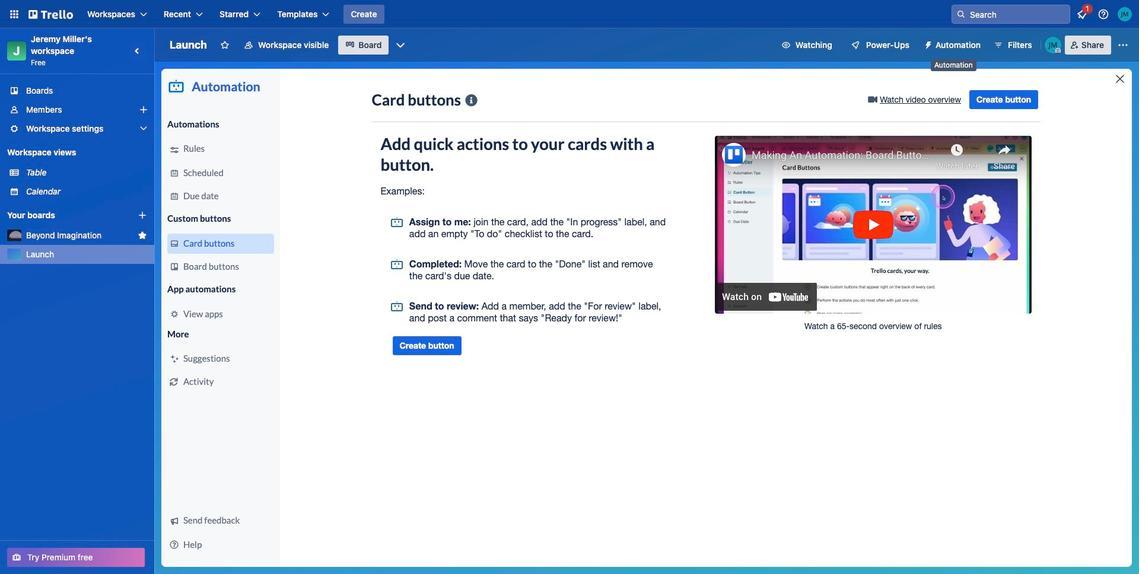 Task type: locate. For each thing, give the bounding box(es) containing it.
add board image
[[138, 211, 147, 220]]

show menu image
[[1117, 39, 1129, 51]]

tooltip
[[931, 59, 976, 71]]

this member is an admin of this board. image
[[1055, 48, 1061, 53]]

Board name text field
[[164, 36, 213, 55]]

sm image
[[919, 36, 936, 52]]

workspace navigation collapse icon image
[[129, 43, 146, 59]]

your boards with 2 items element
[[7, 208, 120, 222]]

starred icon image
[[138, 231, 147, 240]]

search image
[[956, 9, 966, 19]]



Task type: describe. For each thing, give the bounding box(es) containing it.
1 notification image
[[1075, 7, 1089, 21]]

primary element
[[0, 0, 1139, 28]]

star or unstar board image
[[220, 40, 230, 50]]

jeremy miller (jeremymiller198) image
[[1045, 37, 1061, 53]]

jeremy miller (jeremymiller198) image
[[1118, 7, 1132, 21]]

open information menu image
[[1098, 8, 1109, 20]]

back to home image
[[28, 5, 73, 24]]

Search field
[[966, 6, 1070, 23]]

customize views image
[[395, 39, 407, 51]]



Task type: vqa. For each thing, say whether or not it's contained in the screenshot.
Share
no



